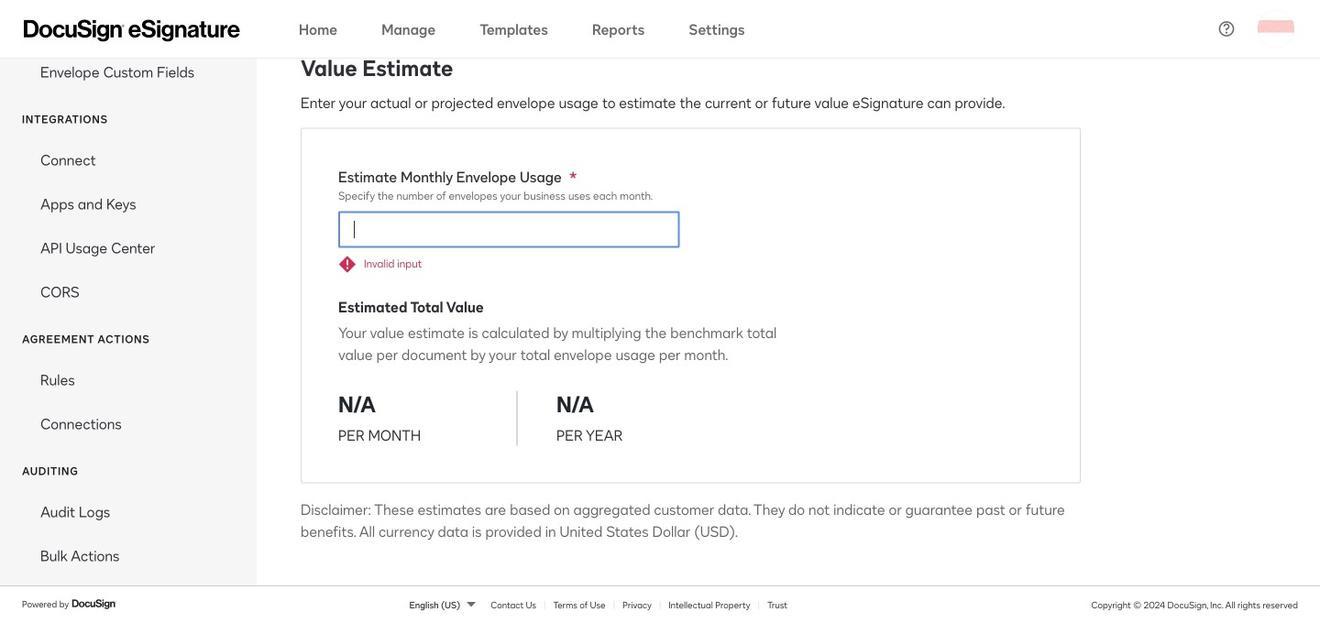Task type: vqa. For each thing, say whether or not it's contained in the screenshot.
Auditing element
yes



Task type: describe. For each thing, give the bounding box(es) containing it.
docusign image
[[72, 597, 117, 612]]



Task type: locate. For each thing, give the bounding box(es) containing it.
agreement actions element
[[0, 358, 257, 446]]

your uploaded profile image image
[[1258, 11, 1295, 47]]

None number field
[[339, 212, 679, 247]]

docusign admin image
[[24, 20, 240, 42]]

integrations element
[[0, 138, 257, 314]]

auditing element
[[0, 490, 257, 578]]



